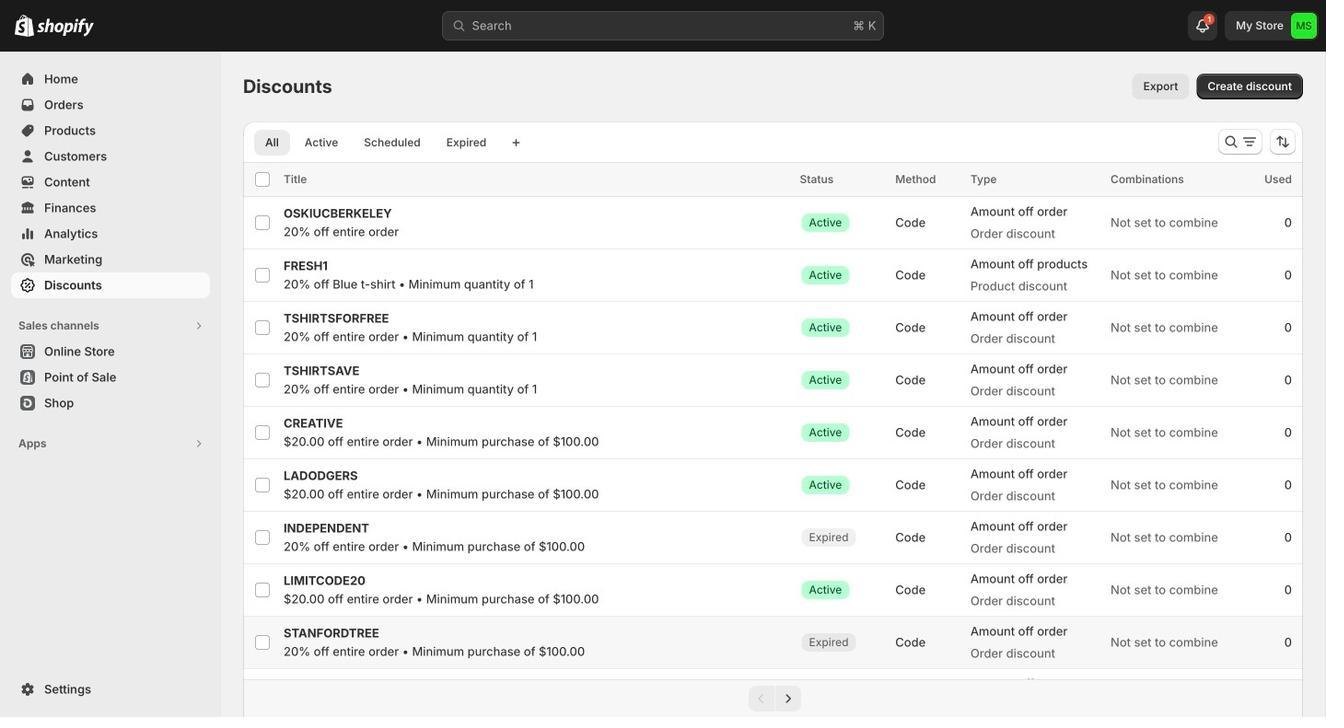 Task type: vqa. For each thing, say whether or not it's contained in the screenshot.
tab list
yes



Task type: locate. For each thing, give the bounding box(es) containing it.
tab list
[[251, 129, 501, 156]]



Task type: describe. For each thing, give the bounding box(es) containing it.
shopify image
[[15, 15, 34, 37]]

pagination element
[[243, 680, 1304, 718]]

shopify image
[[37, 18, 94, 37]]

my store image
[[1292, 13, 1317, 39]]



